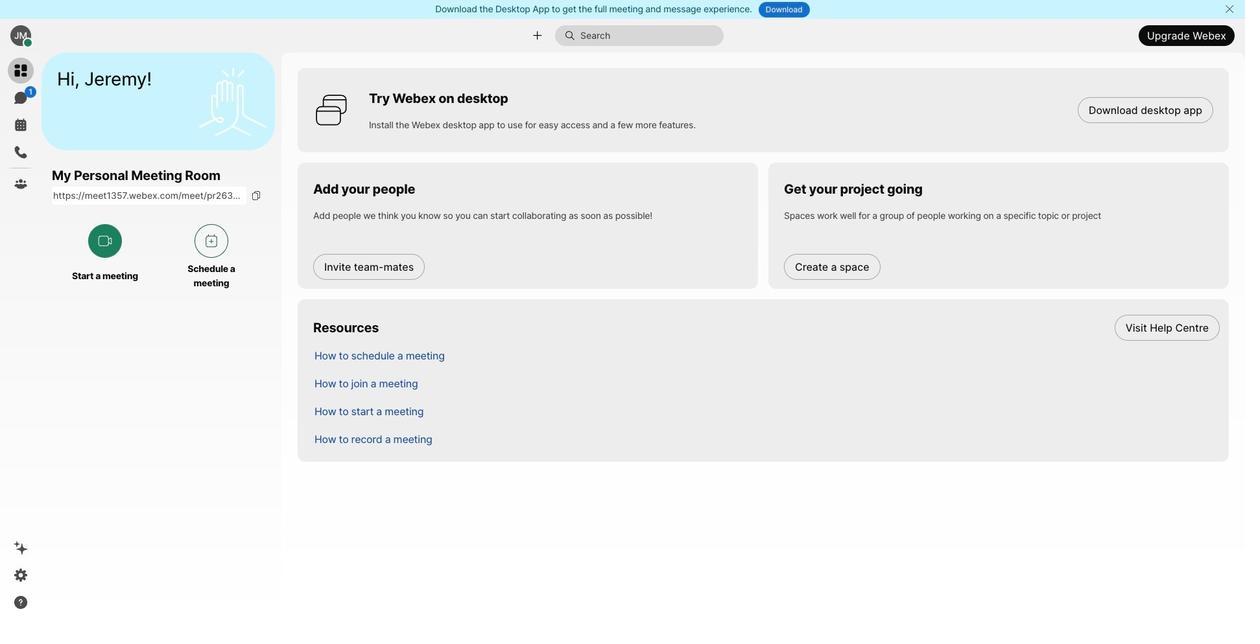 Task type: describe. For each thing, give the bounding box(es) containing it.
2 list item from the top
[[304, 342, 1229, 370]]

webex tab list
[[8, 58, 36, 197]]

1 list item from the top
[[304, 314, 1229, 342]]



Task type: vqa. For each thing, say whether or not it's contained in the screenshot.
the Webex tab list
yes



Task type: locate. For each thing, give the bounding box(es) containing it.
list item
[[304, 314, 1229, 342], [304, 342, 1229, 370], [304, 370, 1229, 398], [304, 398, 1229, 425], [304, 425, 1229, 453]]

None text field
[[52, 187, 246, 205]]

3 list item from the top
[[304, 370, 1229, 398]]

two hands high-fiving image
[[194, 63, 272, 140]]

5 list item from the top
[[304, 425, 1229, 453]]

cancel_16 image
[[1224, 4, 1235, 14]]

navigation
[[0, 53, 42, 628]]

4 list item from the top
[[304, 398, 1229, 425]]



